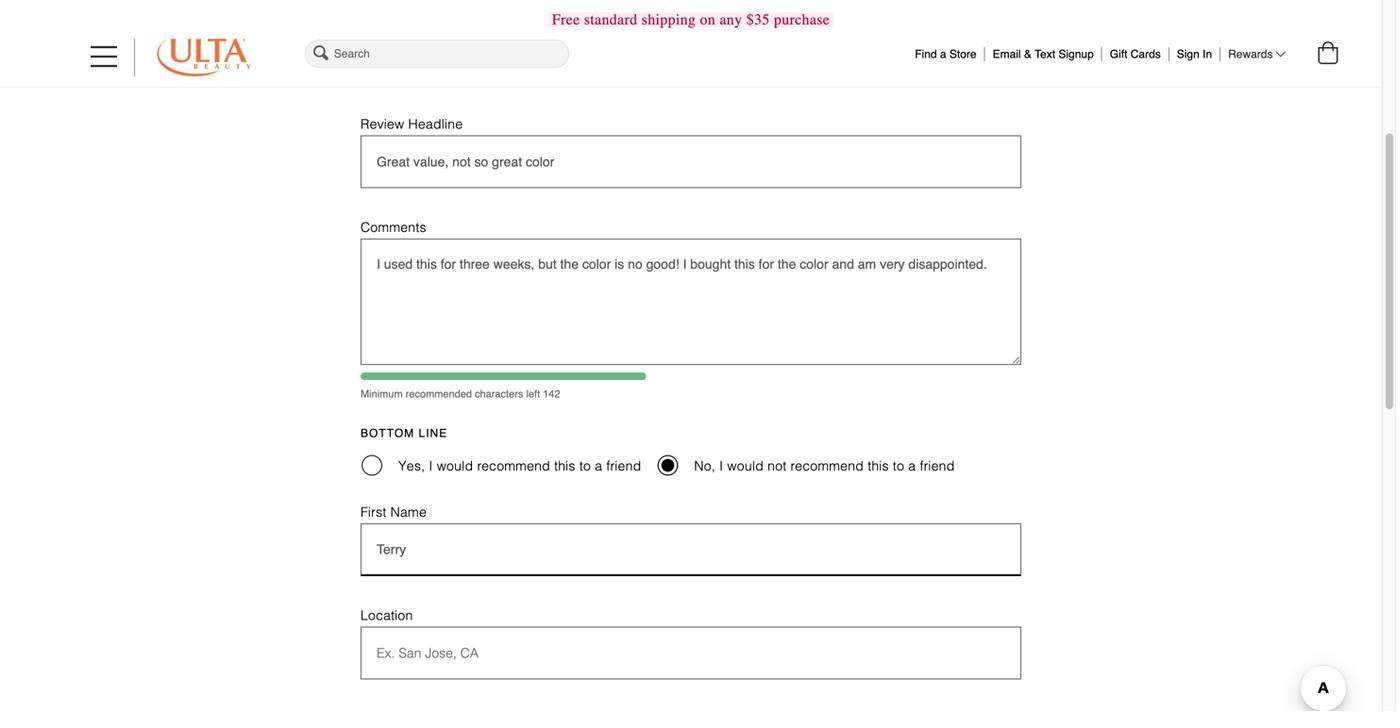 Task type: describe. For each thing, give the bounding box(es) containing it.
yes,
[[398, 459, 425, 474]]

Comments text field
[[361, 239, 1021, 365]]

first
[[361, 505, 387, 520]]

yes, i would recommend this to a friend
[[398, 459, 641, 474]]

sign in
[[1177, 48, 1212, 61]]

would for not
[[727, 459, 764, 474]]

email
[[993, 48, 1021, 61]]

Location text field
[[361, 627, 1021, 680]]

signup
[[1059, 48, 1094, 61]]

recommended
[[406, 389, 472, 400]]

1 friend from the left
[[606, 459, 641, 474]]

chevron down image
[[1276, 48, 1286, 59]]

bottom
[[361, 427, 415, 440]]

1 this from the left
[[554, 459, 576, 474]]

name
[[390, 505, 427, 520]]

find a store link
[[915, 43, 977, 61]]

$35
[[746, 11, 770, 28]]

in
[[1203, 48, 1212, 61]]

minimum
[[361, 389, 403, 400]]

free standard shipping on any $35 purchase
[[552, 11, 830, 28]]

not
[[768, 459, 787, 474]]

standard
[[584, 11, 638, 28]]

find a store
[[915, 48, 977, 61]]

free standard shipping on any $35 purchase link
[[548, 11, 834, 28]]

characters
[[475, 389, 523, 400]]

i for no,
[[719, 459, 723, 474]]

find
[[915, 48, 937, 61]]

location
[[361, 608, 413, 624]]

on
[[700, 11, 716, 28]]

line
[[419, 427, 448, 440]]

No, I would not recommend this to a friend radio
[[658, 456, 678, 476]]

purchase
[[774, 11, 830, 28]]

0 horizontal spatial a
[[595, 459, 602, 474]]

cards
[[1131, 48, 1161, 61]]

comments
[[361, 220, 426, 235]]

First Name text field
[[361, 524, 1021, 577]]

option group for your rating
[[361, 62, 498, 92]]

email & text signup link
[[993, 43, 1094, 61]]

142
[[543, 389, 560, 400]]

shipping
[[642, 11, 696, 28]]

gift
[[1110, 48, 1128, 61]]

your
[[361, 43, 397, 56]]



Task type: vqa. For each thing, say whether or not it's contained in the screenshot.
"chevron down" icon
yes



Task type: locate. For each thing, give the bounding box(es) containing it.
1 vertical spatial option group
[[361, 451, 1021, 481]]

1 horizontal spatial a
[[908, 459, 916, 474]]

Search search field
[[305, 40, 569, 68]]

recommend down characters
[[477, 459, 550, 474]]

i
[[429, 459, 433, 474], [719, 459, 723, 474]]

2 horizontal spatial a
[[940, 48, 946, 61]]

sign in link
[[1177, 43, 1212, 61]]

headline
[[408, 116, 463, 132]]

review
[[361, 116, 404, 132]]

minimum recommended characters left 142
[[361, 389, 560, 400]]

rewards
[[1228, 48, 1273, 61]]

any
[[720, 11, 742, 28]]

1 horizontal spatial i
[[719, 459, 723, 474]]

Yes, I would recommend this to a friend radio
[[362, 456, 382, 476]]

option group up first name text box
[[361, 451, 1021, 481]]

1 horizontal spatial this
[[868, 459, 889, 474]]

friend
[[606, 459, 641, 474], [920, 459, 955, 474]]

1 would from the left
[[437, 459, 473, 474]]

2 friend from the left
[[920, 459, 955, 474]]

would
[[437, 459, 473, 474], [727, 459, 764, 474]]

i for yes,
[[429, 459, 433, 474]]

1 to from the left
[[579, 459, 591, 474]]

0 horizontal spatial to
[[579, 459, 591, 474]]

1 i from the left
[[429, 459, 433, 474]]

0 horizontal spatial this
[[554, 459, 576, 474]]

recommend right not
[[791, 459, 864, 474]]

sign
[[1177, 48, 1200, 61]]

option group containing yes, i would recommend this to a friend
[[361, 451, 1021, 481]]

2 to from the left
[[893, 459, 905, 474]]

left
[[526, 389, 540, 400]]

i right no,
[[719, 459, 723, 474]]

option group down rating at the left top
[[361, 62, 498, 92]]

your rating
[[361, 43, 449, 56]]

store
[[950, 48, 977, 61]]

None search field
[[302, 37, 572, 71]]

0 horizontal spatial would
[[437, 459, 473, 474]]

gift cards link
[[1110, 43, 1161, 61]]

&
[[1024, 48, 1032, 61]]

2 recommend from the left
[[791, 459, 864, 474]]

first name
[[361, 505, 427, 520]]

cart - 0 items - shows more content image
[[1319, 42, 1338, 64]]

rewards button
[[1228, 47, 1286, 61]]

would left not
[[727, 459, 764, 474]]

gift cards
[[1110, 48, 1161, 61]]

Review Headline text field
[[361, 135, 1021, 188]]

option group for bottom line
[[361, 451, 1021, 481]]

this
[[554, 459, 576, 474], [868, 459, 889, 474]]

would for recommend
[[437, 459, 473, 474]]

a
[[940, 48, 946, 61], [595, 459, 602, 474], [908, 459, 916, 474]]

rating
[[401, 43, 449, 56]]

None field
[[302, 37, 572, 71]]

1 option group from the top
[[361, 62, 498, 92]]

ulta beauty logo image
[[157, 39, 251, 76], [157, 39, 251, 76]]

option group
[[361, 62, 498, 92], [361, 451, 1021, 481]]

2 this from the left
[[868, 459, 889, 474]]

to
[[579, 459, 591, 474], [893, 459, 905, 474]]

no, i would not recommend this to a friend
[[694, 459, 955, 474]]

2 would from the left
[[727, 459, 764, 474]]

recommend
[[477, 459, 550, 474], [791, 459, 864, 474]]

review headline
[[361, 116, 463, 132]]

would down line
[[437, 459, 473, 474]]

free
[[552, 11, 580, 28]]

no,
[[694, 459, 716, 474]]

0 vertical spatial option group
[[361, 62, 498, 92]]

0 horizontal spatial recommend
[[477, 459, 550, 474]]

1 horizontal spatial recommend
[[791, 459, 864, 474]]

bottom line
[[361, 427, 448, 440]]

1 horizontal spatial to
[[893, 459, 905, 474]]

2 i from the left
[[719, 459, 723, 474]]

0 horizontal spatial friend
[[606, 459, 641, 474]]

i right yes,
[[429, 459, 433, 474]]

0 horizontal spatial i
[[429, 459, 433, 474]]

1 horizontal spatial would
[[727, 459, 764, 474]]

2 option group from the top
[[361, 451, 1021, 481]]

email & text signup
[[993, 48, 1094, 61]]

text
[[1035, 48, 1055, 61]]

1 horizontal spatial friend
[[920, 459, 955, 474]]

1 recommend from the left
[[477, 459, 550, 474]]



